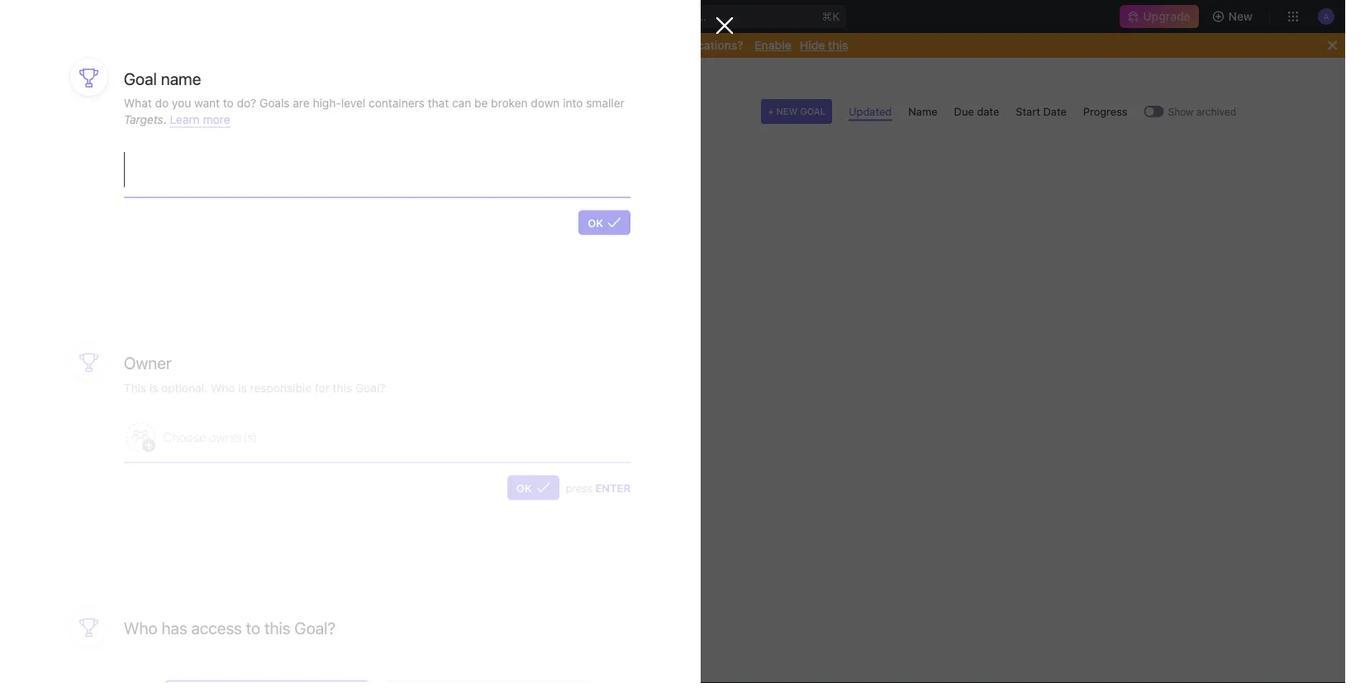 Task type: describe. For each thing, give the bounding box(es) containing it.
access
[[191, 619, 242, 638]]

updated
[[849, 105, 892, 118]]

1 horizontal spatial goals
[[357, 97, 410, 122]]

show archived
[[1168, 106, 1237, 117]]

⌘k
[[822, 10, 840, 23]]

owner
[[124, 354, 172, 373]]

do?
[[237, 96, 256, 110]]

1 target
[[434, 456, 467, 467]]

search...
[[660, 10, 707, 23]]

choose
[[164, 430, 206, 445]]

has
[[162, 619, 187, 638]]

that
[[428, 96, 449, 110]]

level
[[341, 96, 366, 110]]

sidebar navigation
[[0, 58, 247, 684]]

date
[[1044, 105, 1067, 118]]

hide
[[800, 38, 825, 52]]

tree inside the sidebar navigation
[[7, 341, 240, 451]]

0 vertical spatial ok button
[[579, 211, 631, 235]]

you inside goal name what do you want to do? goals are high-level containers that can be broken down into smaller targets . learn more
[[172, 96, 191, 110]]

to for access
[[246, 619, 260, 638]]

target
[[441, 456, 467, 467]]

progress
[[1084, 105, 1128, 118]]

dialog containing goal name
[[0, 0, 734, 684]]

goals inside goal name what do you want to do? goals are high-level containers that can be broken down into smaller targets . learn more
[[260, 96, 290, 110]]

1 horizontal spatial this
[[828, 38, 848, 52]]

down
[[531, 96, 560, 110]]

start
[[1016, 105, 1041, 118]]

to inside goal name what do you want to do? goals are high-level containers that can be broken down into smaller targets . learn more
[[223, 96, 234, 110]]

are
[[293, 96, 310, 110]]

ok for the left ok button
[[516, 482, 532, 494]]

learn
[[170, 112, 200, 126]]

want inside goal name what do you want to do? goals are high-level containers that can be broken down into smaller targets . learn more
[[194, 96, 220, 110]]

0 horizontal spatial ok button
[[507, 476, 559, 500]]

goal name what do you want to do? goals are high-level containers that can be broken down into smaller targets . learn more
[[124, 69, 625, 126]]

owner(s)
[[209, 430, 257, 445]]

broken
[[491, 96, 528, 110]]

containers
[[369, 96, 425, 110]]

to for want
[[569, 38, 580, 52]]

name
[[161, 69, 201, 88]]

can
[[452, 96, 471, 110]]

notifications?
[[670, 38, 744, 52]]

due
[[954, 105, 974, 118]]

more
[[203, 112, 230, 126]]

+ new goal
[[768, 106, 826, 117]]

date
[[977, 105, 1000, 118]]



Task type: vqa. For each thing, say whether or not it's contained in the screenshot.
Inbox LINK
no



Task type: locate. For each thing, give the bounding box(es) containing it.
0 vertical spatial ok
[[588, 217, 604, 229]]

goals left 'are'
[[260, 96, 290, 110]]

goal inside goal name what do you want to do? goals are high-level containers that can be broken down into smaller targets . learn more
[[124, 69, 157, 88]]

2 horizontal spatial to
[[569, 38, 580, 52]]

ok
[[588, 217, 604, 229], [516, 482, 532, 494]]

0 vertical spatial this
[[828, 38, 848, 52]]

new button
[[1206, 3, 1263, 30]]

ok for the top ok button
[[588, 217, 604, 229]]

enable
[[755, 38, 792, 52]]

upgrade
[[1143, 10, 1191, 23]]

new inside "button"
[[1229, 10, 1253, 23]]

goals
[[260, 96, 290, 110], [357, 97, 410, 122]]

dialog
[[0, 0, 734, 684]]

goal right +
[[800, 106, 826, 117]]

tree
[[7, 341, 240, 451]]

0 horizontal spatial goals
[[260, 96, 290, 110]]

1 horizontal spatial ok
[[588, 217, 604, 229]]

you up learn
[[172, 96, 191, 110]]

smaller
[[586, 96, 625, 110]]

0 vertical spatial want
[[539, 38, 566, 52]]

new right upgrade
[[1229, 10, 1253, 23]]

0 vertical spatial you
[[516, 38, 536, 52]]

want up learn more link
[[194, 96, 220, 110]]

1 horizontal spatial to
[[246, 619, 260, 638]]

None text field
[[124, 152, 631, 197]]

show
[[1168, 106, 1194, 117]]

1 vertical spatial goal
[[800, 106, 826, 117]]

you
[[516, 38, 536, 52], [172, 96, 191, 110]]

to right "access"
[[246, 619, 260, 638]]

who
[[124, 619, 158, 638]]

new
[[1229, 10, 1253, 23], [777, 106, 798, 117]]

targets
[[124, 112, 163, 126]]

0 horizontal spatial you
[[172, 96, 191, 110]]

enter
[[596, 482, 631, 494]]

0 horizontal spatial to
[[223, 96, 234, 110]]

0 vertical spatial goal
[[124, 69, 157, 88]]

0 horizontal spatial new
[[777, 106, 798, 117]]

0 vertical spatial new
[[1229, 10, 1253, 23]]

want right do
[[539, 38, 566, 52]]

high-
[[313, 96, 341, 110]]

do you want to enable browser notifications? enable hide this
[[498, 38, 848, 52]]

1 horizontal spatial goal
[[800, 106, 826, 117]]

press enter
[[566, 482, 631, 494]]

+
[[768, 106, 774, 117]]

press
[[566, 482, 593, 494]]

this left goal?
[[264, 619, 291, 638]]

0 horizontal spatial want
[[194, 96, 220, 110]]

1 vertical spatial ok
[[516, 482, 532, 494]]

1 vertical spatial new
[[777, 106, 798, 117]]

goal
[[124, 69, 157, 88], [800, 106, 826, 117]]

1 vertical spatial you
[[172, 96, 191, 110]]

who has access to this goal?
[[124, 619, 336, 638]]

be
[[474, 96, 488, 110]]

1 vertical spatial want
[[194, 96, 220, 110]]

new right +
[[777, 106, 798, 117]]

choose owner(s)
[[164, 430, 257, 445]]

0 horizontal spatial goal
[[124, 69, 157, 88]]

do
[[155, 96, 169, 110]]

you right do
[[516, 38, 536, 52]]

to left do? at the left of page
[[223, 96, 234, 110]]

archived
[[1197, 106, 1237, 117]]

1 vertical spatial this
[[264, 619, 291, 638]]

goal up what
[[124, 69, 157, 88]]

goal?
[[295, 619, 336, 638]]

2 vertical spatial to
[[246, 619, 260, 638]]

1 horizontal spatial ok button
[[579, 211, 631, 235]]

to left enable in the top of the page
[[569, 38, 580, 52]]

1 horizontal spatial you
[[516, 38, 536, 52]]

due date
[[954, 105, 1000, 118]]

ok button
[[579, 211, 631, 235], [507, 476, 559, 500]]

enable
[[583, 38, 619, 52]]

do
[[498, 38, 513, 52]]

1 vertical spatial to
[[223, 96, 234, 110]]

0 horizontal spatial ok
[[516, 482, 532, 494]]

to
[[569, 38, 580, 52], [223, 96, 234, 110], [246, 619, 260, 638]]

learn more link
[[170, 112, 230, 128]]

1 horizontal spatial new
[[1229, 10, 1253, 23]]

this
[[828, 38, 848, 52], [264, 619, 291, 638]]

this right hide in the right of the page
[[828, 38, 848, 52]]

goals left that
[[357, 97, 410, 122]]

0 horizontal spatial this
[[264, 619, 291, 638]]

0 vertical spatial to
[[569, 38, 580, 52]]

1
[[434, 456, 438, 467]]

start date
[[1016, 105, 1067, 118]]

name
[[909, 105, 938, 118]]

want
[[539, 38, 566, 52], [194, 96, 220, 110]]

browser
[[622, 38, 667, 52]]

.
[[163, 112, 167, 126]]

1 horizontal spatial want
[[539, 38, 566, 52]]

into
[[563, 96, 583, 110]]

what
[[124, 96, 152, 110]]

upgrade link
[[1120, 5, 1199, 28]]

1 vertical spatial ok button
[[507, 476, 559, 500]]



